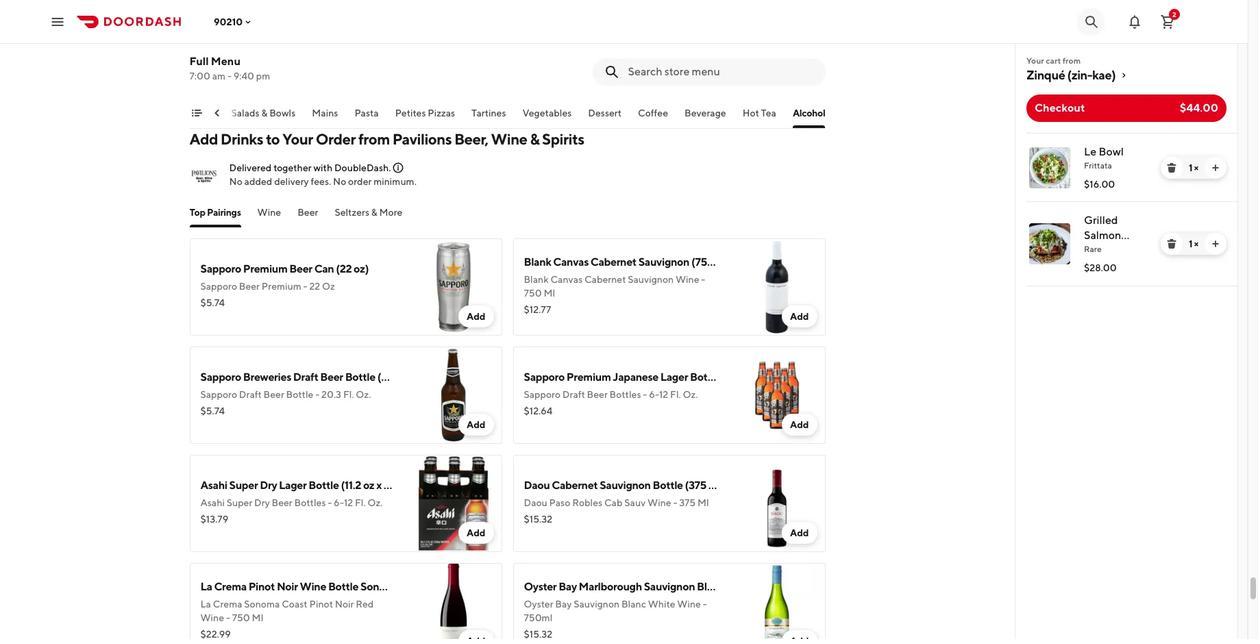 Task type: describe. For each thing, give the bounding box(es) containing it.
seltzers & more
[[335, 207, 403, 218]]

minimum.
[[374, 176, 417, 187]]

pavilions
[[393, 130, 452, 148]]

12 inside asahi super dry lager bottle (11.2 oz x 6 ct) asahi super dry beer bottles - 6-12 fl. oz. $13.79
[[344, 498, 353, 509]]

fl. inside asahi super dry lager bottle (11.2 oz x 6 ct) asahi super dry beer bottles - 6-12 fl. oz. $13.79
[[355, 498, 366, 509]]

add for sapporo breweries draft beer bottle (20.3 oz)
[[467, 419, 486, 430]]

& for more
[[371, 207, 377, 218]]

petites
[[395, 108, 426, 119]]

beer button
[[298, 206, 318, 228]]

0 vertical spatial bottles
[[690, 371, 725, 384]]

ml) inside "la crema pinot noir wine bottle sonoma coast (750 ml) la crema sonoma coast pinot noir red wine - 750 ml"
[[458, 581, 473, 594]]

1 vertical spatial noir
[[335, 599, 354, 610]]

sapporo premium japanese lager bottles (12 oz x 6 ct) sapporo draft beer bottles - 6-12 fl. oz. $12.64
[[524, 371, 785, 417]]

seltzers & more button
[[335, 206, 403, 228]]

tartines button
[[472, 106, 506, 128]]

90210
[[214, 16, 243, 27]]

0 horizontal spatial draft
[[239, 389, 262, 400]]

oz) inside sapporo breweries draft beer bottle (20.3 oz) sapporo draft beer bottle - 20.3 fl. oz. $5.74
[[405, 371, 420, 384]]

can
[[314, 263, 334, 276]]

add button for asahi super dry lager bottle (11.2 oz x 6 ct)
[[458, 522, 494, 544]]

red
[[356, 599, 374, 610]]

seltzers
[[335, 207, 369, 218]]

delivered
[[229, 162, 272, 173]]

daou cabernet sauvignon bottle (375 ml) daou paso robles cab sauv wine - 375 ml $15.32
[[524, 479, 724, 525]]

1 vertical spatial canvas
[[551, 274, 583, 285]]

tea
[[761, 108, 777, 119]]

(zin-
[[1068, 68, 1093, 82]]

oz
[[322, 281, 335, 292]]

1 vertical spatial super
[[227, 498, 252, 509]]

$44.00
[[1180, 101, 1219, 114]]

la crema pinot noir wine bottle sonoma coast (750 ml) la crema sonoma coast pinot noir red wine - 750 ml
[[200, 581, 473, 624]]

& for bowls
[[261, 108, 268, 119]]

0 vertical spatial cabernet
[[591, 256, 637, 269]]

ml) inside 'blank canvas cabernet sauvignon (750 ml) blank canvas cabernet sauvignon wine - 750 ml $12.77'
[[717, 256, 732, 269]]

1 blank from the top
[[524, 256, 551, 269]]

fl. inside "sapporo premium japanese lager bottles (12 oz x 6 ct) sapporo draft beer bottles - 6-12 fl. oz. $12.64"
[[670, 389, 681, 400]]

grilled salmon plate (gf) image
[[1029, 223, 1071, 265]]

vegetables button
[[523, 106, 572, 128]]

show menu categories image
[[191, 108, 202, 119]]

bottle inside asahi super dry lager bottle (11.2 oz x 6 ct) asahi super dry beer bottles - 6-12 fl. oz. $13.79
[[309, 479, 339, 492]]

9:40
[[234, 71, 254, 82]]

- inside daou cabernet sauvignon bottle (375 ml) daou paso robles cab sauv wine - 375 ml $15.32
[[673, 498, 677, 509]]

your cart from
[[1027, 56, 1081, 66]]

hot tea button
[[743, 106, 777, 128]]

cabernet inside daou cabernet sauvignon bottle (375 ml) daou paso robles cab sauv wine - 375 ml $15.32
[[552, 479, 598, 492]]

premium for sapporo premium japanese lager bottles (12 oz x 6 ct)
[[567, 371, 611, 384]]

ct) for asahi super dry lager bottle (11.2 oz x 6 ct)
[[392, 479, 405, 492]]

beer inside "sapporo premium japanese lager bottles (12 oz x 6 ct) sapporo draft beer bottles - 6-12 fl. oz. $12.64"
[[587, 389, 608, 400]]

- inside "sapporo premium japanese lager bottles (12 oz x 6 ct) sapporo draft beer bottles - 6-12 fl. oz. $12.64"
[[643, 389, 647, 400]]

6- inside "sapporo premium japanese lager bottles (12 oz x 6 ct) sapporo draft beer bottles - 6-12 fl. oz. $12.64"
[[649, 389, 659, 400]]

bottle left 20.3
[[286, 389, 314, 400]]

ml) inside daou cabernet sauvignon bottle (375 ml) daou paso robles cab sauv wine - 375 ml $15.32
[[709, 479, 724, 492]]

pasta
[[355, 108, 379, 119]]

petites pizzas
[[395, 108, 455, 119]]

1 vertical spatial premium
[[262, 281, 301, 292]]

750 inside "la crema pinot noir wine bottle sonoma coast (750 ml) la crema sonoma coast pinot noir red wine - 750 ml"
[[232, 613, 250, 624]]

spirits
[[542, 130, 584, 148]]

0 vertical spatial crema
[[214, 581, 247, 594]]

mains button
[[312, 106, 338, 128]]

delivery
[[274, 176, 309, 187]]

bowl
[[1099, 145, 1124, 158]]

2
[[1173, 10, 1177, 18]]

1 horizontal spatial blanc
[[697, 581, 724, 594]]

oyster bay marlborough sauvignon blanc (750 ml) oyster bay sauvignon blanc white wine - 750ml
[[524, 581, 767, 624]]

Item Search search field
[[628, 64, 815, 80]]

white
[[648, 599, 675, 610]]

1 vertical spatial cabernet
[[585, 274, 626, 285]]

6 for sapporo premium japanese lager bottles (12 oz x 6 ct)
[[763, 371, 770, 384]]

0 horizontal spatial blanc
[[622, 599, 646, 610]]

2 oyster from the top
[[524, 599, 554, 610]]

$28.00
[[1084, 263, 1117, 273]]

sapporo breweries draft beer bottle (20.3 oz) image
[[405, 347, 502, 444]]

icon image
[[190, 160, 218, 189]]

added
[[244, 176, 272, 187]]

robles
[[572, 498, 603, 509]]

1 vertical spatial sonoma
[[244, 599, 280, 610]]

20.3
[[321, 389, 341, 400]]

oz. inside sapporo breweries draft beer bottle (20.3 oz) sapporo draft beer bottle - 20.3 fl. oz. $5.74
[[356, 389, 371, 400]]

le bowl frittata
[[1084, 145, 1124, 171]]

more
[[379, 207, 403, 218]]

90210 button
[[214, 16, 254, 27]]

0 vertical spatial sonoma
[[361, 581, 400, 594]]

wine inside 'blank canvas cabernet sauvignon (750 ml) blank canvas cabernet sauvignon wine - 750 ml $12.77'
[[676, 274, 700, 285]]

sapporo premium beer can (22 oz) image
[[405, 239, 502, 336]]

(750 inside the oyster bay marlborough sauvignon blanc (750 ml) oyster bay sauvignon blanc white wine - 750ml
[[726, 581, 749, 594]]

plate
[[1084, 244, 1110, 257]]

7:00
[[190, 71, 210, 82]]

kae)
[[1093, 68, 1116, 82]]

oz. inside asahi super dry lager bottle (11.2 oz x 6 ct) asahi super dry beer bottles - 6-12 fl. oz. $13.79
[[368, 498, 383, 509]]

1 daou from the top
[[524, 479, 550, 492]]

beer inside asahi super dry lager bottle (11.2 oz x 6 ct) asahi super dry beer bottles - 6-12 fl. oz. $13.79
[[272, 498, 293, 509]]

1 vertical spatial your
[[282, 130, 313, 148]]

bottle inside daou cabernet sauvignon bottle (375 ml) daou paso robles cab sauv wine - 375 ml $15.32
[[653, 479, 683, 492]]

- inside asahi super dry lager bottle (11.2 oz x 6 ct) asahi super dry beer bottles - 6-12 fl. oz. $13.79
[[328, 498, 332, 509]]

0 vertical spatial bay
[[559, 581, 577, 594]]

coffee button
[[638, 106, 668, 128]]

delivered together with doubledash.
[[229, 162, 391, 173]]

zinqué
[[1027, 68, 1065, 82]]

tartines
[[472, 108, 506, 119]]

am
[[212, 71, 226, 82]]

750ml
[[524, 613, 553, 624]]

add button for daou cabernet sauvignon bottle (375 ml)
[[782, 522, 817, 544]]

pairings
[[207, 207, 241, 218]]

lager for japanese
[[661, 371, 688, 384]]

bottle inside "la crema pinot noir wine bottle sonoma coast (750 ml) la crema sonoma coast pinot noir red wine - 750 ml"
[[328, 581, 359, 594]]

1 horizontal spatial bottles
[[610, 389, 641, 400]]

coffee
[[638, 108, 668, 119]]

add for sapporo premium japanese lager bottles (12 oz x 6 ct)
[[790, 419, 809, 430]]

6 for asahi super dry lager bottle (11.2 oz x 6 ct)
[[384, 479, 390, 492]]

asahi super dry lager bottle (11.2 oz x 6 ct) image
[[405, 455, 502, 552]]

$12.64
[[524, 406, 553, 417]]

oyster bay marlborough sauvignon blanc (750 ml) image
[[728, 563, 826, 639]]

hot tea
[[743, 108, 777, 119]]

beer,
[[454, 130, 488, 148]]

$15.32
[[524, 514, 553, 525]]

beverage button
[[685, 106, 726, 128]]

order
[[316, 130, 356, 148]]

add button for sapporo breweries draft beer bottle (20.3 oz)
[[458, 414, 494, 436]]

alcohol
[[793, 108, 825, 119]]

water
[[221, 24, 251, 37]]

le bowl image
[[1029, 147, 1071, 188]]

6- inside asahi super dry lager bottle (11.2 oz x 6 ct) asahi super dry beer bottles - 6-12 fl. oz. $13.79
[[334, 498, 344, 509]]

breweries
[[243, 371, 291, 384]]

le
[[1084, 145, 1097, 158]]

sapporo breweries draft beer bottle (20.3 oz) sapporo draft beer bottle - 20.3 fl. oz. $5.74
[[200, 371, 420, 417]]

la crema pinot noir wine bottle sonoma coast (750 ml) image
[[405, 563, 502, 639]]

1 × for grilled salmon plate (gf)
[[1189, 239, 1199, 249]]

1 vertical spatial from
[[358, 130, 390, 148]]

asahi super dry lager bottle (11.2 oz x 6 ct) asahi super dry beer bottles - 6-12 fl. oz. $13.79
[[200, 479, 405, 525]]

(375
[[685, 479, 707, 492]]

wine inside daou cabernet sauvignon bottle (375 ml) daou paso robles cab sauv wine - 375 ml $15.32
[[648, 498, 671, 509]]

add button for sapporo premium beer can (22 oz)
[[458, 306, 494, 328]]

hot for hot water lemon
[[200, 24, 219, 37]]

japanese
[[613, 371, 659, 384]]

add for sapporo premium beer can (22 oz)
[[467, 311, 486, 322]]

notification bell image
[[1127, 13, 1143, 30]]

12 inside "sapporo premium japanese lager bottles (12 oz x 6 ct) sapporo draft beer bottles - 6-12 fl. oz. $12.64"
[[659, 389, 668, 400]]

pizzas
[[428, 108, 455, 119]]

zinqué (zin-kae) link
[[1027, 67, 1227, 84]]

1 no from the left
[[229, 176, 242, 187]]

1 vertical spatial bay
[[555, 599, 572, 610]]

add one to cart image
[[1210, 239, 1221, 249]]

to
[[266, 130, 280, 148]]



Task type: locate. For each thing, give the bounding box(es) containing it.
ct)
[[772, 371, 785, 384], [392, 479, 405, 492]]

6 right (11.2
[[384, 479, 390, 492]]

ml inside daou cabernet sauvignon bottle (375 ml) daou paso robles cab sauv wine - 375 ml $15.32
[[698, 498, 709, 509]]

add button for blank canvas cabernet sauvignon (750 ml)
[[782, 306, 817, 328]]

0 horizontal spatial 6-
[[334, 498, 344, 509]]

no down delivered
[[229, 176, 242, 187]]

(750 inside 'blank canvas cabernet sauvignon (750 ml) blank canvas cabernet sauvignon wine - 750 ml $12.77'
[[692, 256, 715, 269]]

6 right '(12' in the bottom right of the page
[[763, 371, 770, 384]]

1 horizontal spatial &
[[371, 207, 377, 218]]

-
[[228, 71, 232, 82], [701, 274, 706, 285], [303, 281, 307, 292], [315, 389, 320, 400], [643, 389, 647, 400], [328, 498, 332, 509], [673, 498, 677, 509], [703, 599, 707, 610], [226, 613, 230, 624]]

$12.77
[[524, 304, 551, 315]]

dry
[[260, 479, 277, 492], [254, 498, 270, 509]]

blank canvas cabernet sauvignon (750 ml) blank canvas cabernet sauvignon wine - 750 ml $12.77
[[524, 256, 732, 315]]

blanc left oyster bay marlborough sauvignon blanc (750 ml) image
[[697, 581, 724, 594]]

(gf)
[[1113, 244, 1136, 257]]

1 horizontal spatial draft
[[293, 371, 318, 384]]

0 vertical spatial daou
[[524, 479, 550, 492]]

2 horizontal spatial (750
[[726, 581, 749, 594]]

1 horizontal spatial coast
[[402, 581, 431, 594]]

0 vertical spatial x
[[756, 371, 761, 384]]

rare
[[1084, 244, 1102, 254]]

list
[[1016, 133, 1238, 287]]

1 horizontal spatial sonoma
[[361, 581, 400, 594]]

1 horizontal spatial oz)
[[405, 371, 420, 384]]

1 vertical spatial $5.74
[[200, 406, 225, 417]]

add button for sapporo premium japanese lager bottles (12 oz x 6 ct)
[[782, 414, 817, 436]]

cart
[[1046, 56, 1061, 66]]

0 vertical spatial canvas
[[553, 256, 589, 269]]

bottle up "red"
[[328, 581, 359, 594]]

dessert
[[588, 108, 622, 119]]

2 × from the top
[[1194, 239, 1199, 249]]

hot left tea
[[743, 108, 759, 119]]

2 horizontal spatial &
[[530, 130, 540, 148]]

1 vertical spatial blanc
[[622, 599, 646, 610]]

1 la from the top
[[200, 581, 212, 594]]

x inside "sapporo premium japanese lager bottles (12 oz x 6 ct) sapporo draft beer bottles - 6-12 fl. oz. $12.64"
[[756, 371, 761, 384]]

2 vertical spatial premium
[[567, 371, 611, 384]]

salads & bowls button
[[231, 106, 296, 128]]

× left add one to cart icon
[[1194, 239, 1199, 249]]

ct) for sapporo premium japanese lager bottles (12 oz x 6 ct)
[[772, 371, 785, 384]]

0 vertical spatial oz
[[743, 371, 754, 384]]

no right fees.
[[333, 176, 346, 187]]

0 horizontal spatial coast
[[282, 599, 308, 610]]

0 vertical spatial lager
[[661, 371, 688, 384]]

750 inside 'blank canvas cabernet sauvignon (750 ml) blank canvas cabernet sauvignon wine - 750 ml $12.77'
[[524, 288, 542, 299]]

ct) right '(12' in the bottom right of the page
[[772, 371, 785, 384]]

oz for (11.2
[[363, 479, 375, 492]]

0 vertical spatial remove item from cart image
[[1167, 162, 1178, 173]]

0 vertical spatial 1
[[1189, 162, 1193, 173]]

1 vertical spatial remove item from cart image
[[1167, 239, 1178, 249]]

your up zinqué
[[1027, 56, 1044, 66]]

0 horizontal spatial sonoma
[[244, 599, 280, 610]]

2 asahi from the top
[[200, 498, 225, 509]]

1 vertical spatial ct)
[[392, 479, 405, 492]]

ct) inside "sapporo premium japanese lager bottles (12 oz x 6 ct) sapporo draft beer bottles - 6-12 fl. oz. $12.64"
[[772, 371, 785, 384]]

cabernet
[[591, 256, 637, 269], [585, 274, 626, 285], [552, 479, 598, 492]]

add button
[[458, 306, 494, 328], [782, 306, 817, 328], [458, 414, 494, 436], [782, 414, 817, 436], [458, 522, 494, 544], [782, 522, 817, 544]]

sapporo premium beer can (22 oz) sapporo beer premium - 22 oz $5.74
[[200, 263, 369, 308]]

0 vertical spatial coast
[[402, 581, 431, 594]]

0 horizontal spatial pinot
[[249, 581, 275, 594]]

0 vertical spatial dry
[[260, 479, 277, 492]]

(11.2
[[341, 479, 361, 492]]

x right (11.2
[[376, 479, 382, 492]]

1 vertical spatial 6-
[[334, 498, 344, 509]]

blanc
[[697, 581, 724, 594], [622, 599, 646, 610]]

ml inside 'blank canvas cabernet sauvignon (750 ml) blank canvas cabernet sauvignon wine - 750 ml $12.77'
[[544, 288, 555, 299]]

22
[[309, 281, 320, 292]]

2 horizontal spatial draft
[[563, 389, 585, 400]]

& inside button
[[371, 207, 377, 218]]

hot up $1.50
[[200, 24, 219, 37]]

1 horizontal spatial fl.
[[355, 498, 366, 509]]

daou up $15.32
[[524, 498, 548, 509]]

1 vertical spatial ml
[[698, 498, 709, 509]]

oz for (12
[[743, 371, 754, 384]]

remove item from cart image left add one to cart icon
[[1167, 239, 1178, 249]]

1 left add one to cart icon
[[1189, 239, 1193, 249]]

lager for dry
[[279, 479, 307, 492]]

2 vertical spatial ml
[[252, 613, 263, 624]]

1 vertical spatial hot
[[743, 108, 759, 119]]

2 $5.74 from the top
[[200, 406, 225, 417]]

1 × left add one to cart icon
[[1189, 239, 1199, 249]]

hot
[[200, 24, 219, 37], [743, 108, 759, 119]]

6 inside asahi super dry lager bottle (11.2 oz x 6 ct) asahi super dry beer bottles - 6-12 fl. oz. $13.79
[[384, 479, 390, 492]]

premium for sapporo premium beer can (22 oz)
[[243, 263, 288, 276]]

checkout
[[1035, 101, 1085, 114]]

oz inside asahi super dry lager bottle (11.2 oz x 6 ct) asahi super dry beer bottles - 6-12 fl. oz. $13.79
[[363, 479, 375, 492]]

blanc left white
[[622, 599, 646, 610]]

1 vertical spatial bottles
[[610, 389, 641, 400]]

full
[[190, 55, 209, 68]]

x for (12
[[756, 371, 761, 384]]

mains
[[312, 108, 338, 119]]

draft
[[293, 371, 318, 384], [239, 389, 262, 400], [563, 389, 585, 400]]

0 horizontal spatial ct)
[[392, 479, 405, 492]]

1 1 from the top
[[1189, 162, 1193, 173]]

paso
[[549, 498, 570, 509]]

blank canvas cabernet sauvignon (750 ml) image
[[728, 239, 826, 336]]

1 × for le bowl
[[1189, 162, 1199, 173]]

bottle
[[345, 371, 376, 384], [286, 389, 314, 400], [309, 479, 339, 492], [653, 479, 683, 492], [328, 581, 359, 594]]

0 vertical spatial hot
[[200, 24, 219, 37]]

daou
[[524, 479, 550, 492], [524, 498, 548, 509]]

0 vertical spatial oyster
[[524, 581, 557, 594]]

& left bowls
[[261, 108, 268, 119]]

lager
[[661, 371, 688, 384], [279, 479, 307, 492]]

oyster
[[524, 581, 557, 594], [524, 599, 554, 610]]

lager inside "sapporo premium japanese lager bottles (12 oz x 6 ct) sapporo draft beer bottles - 6-12 fl. oz. $12.64"
[[661, 371, 688, 384]]

ct) inside asahi super dry lager bottle (11.2 oz x 6 ct) asahi super dry beer bottles - 6-12 fl. oz. $13.79
[[392, 479, 405, 492]]

0 horizontal spatial no
[[229, 176, 242, 187]]

premium left japanese
[[567, 371, 611, 384]]

1 1 × from the top
[[1189, 162, 1199, 173]]

1 for le bowl
[[1189, 162, 1193, 173]]

750
[[524, 288, 542, 299], [232, 613, 250, 624]]

2 1 × from the top
[[1189, 239, 1199, 249]]

0 vertical spatial 1 ×
[[1189, 162, 1199, 173]]

0 vertical spatial noir
[[277, 581, 298, 594]]

0 horizontal spatial your
[[282, 130, 313, 148]]

0 vertical spatial blanc
[[697, 581, 724, 594]]

remove item from cart image
[[1167, 162, 1178, 173], [1167, 239, 1178, 249]]

$1.50
[[200, 45, 225, 56]]

premium down wine button
[[243, 263, 288, 276]]

oz) inside sapporo premium beer can (22 oz) sapporo beer premium - 22 oz $5.74
[[354, 263, 369, 276]]

0 vertical spatial from
[[1063, 56, 1081, 66]]

1 remove item from cart image from the top
[[1167, 162, 1178, 173]]

salads & bowls
[[231, 108, 296, 119]]

1 vertical spatial 750
[[232, 613, 250, 624]]

1 horizontal spatial 750
[[524, 288, 542, 299]]

6- down japanese
[[649, 389, 659, 400]]

hot inside button
[[743, 108, 759, 119]]

2 blank from the top
[[524, 274, 549, 285]]

0 vertical spatial your
[[1027, 56, 1044, 66]]

1 left add one to cart image
[[1189, 162, 1193, 173]]

2 1 from the top
[[1189, 239, 1193, 249]]

- inside 'blank canvas cabernet sauvignon (750 ml) blank canvas cabernet sauvignon wine - 750 ml $12.77'
[[701, 274, 706, 285]]

1 vertical spatial &
[[530, 130, 540, 148]]

1 horizontal spatial lager
[[661, 371, 688, 384]]

draft inside "sapporo premium japanese lager bottles (12 oz x 6 ct) sapporo draft beer bottles - 6-12 fl. oz. $12.64"
[[563, 389, 585, 400]]

open menu image
[[49, 13, 66, 30]]

1 horizontal spatial ct)
[[772, 371, 785, 384]]

(750 inside "la crema pinot noir wine bottle sonoma coast (750 ml) la crema sonoma coast pinot noir red wine - 750 ml"
[[433, 581, 456, 594]]

0 horizontal spatial from
[[358, 130, 390, 148]]

6 inside "sapporo premium japanese lager bottles (12 oz x 6 ct) sapporo draft beer bottles - 6-12 fl. oz. $12.64"
[[763, 371, 770, 384]]

bottle left (11.2
[[309, 479, 339, 492]]

oz. inside "sapporo premium japanese lager bottles (12 oz x 6 ct) sapporo draft beer bottles - 6-12 fl. oz. $12.64"
[[683, 389, 698, 400]]

2 horizontal spatial ml
[[698, 498, 709, 509]]

0 horizontal spatial 6
[[384, 479, 390, 492]]

sauvignon inside daou cabernet sauvignon bottle (375 ml) daou paso robles cab sauv wine - 375 ml $15.32
[[600, 479, 651, 492]]

bottles inside asahi super dry lager bottle (11.2 oz x 6 ct) asahi super dry beer bottles - 6-12 fl. oz. $13.79
[[294, 498, 326, 509]]

ml) inside the oyster bay marlborough sauvignon blanc (750 ml) oyster bay sauvignon blanc white wine - 750ml
[[751, 581, 767, 594]]

2 remove item from cart image from the top
[[1167, 239, 1178, 249]]

beer
[[298, 207, 318, 218], [289, 263, 312, 276], [239, 281, 260, 292], [320, 371, 343, 384], [264, 389, 284, 400], [587, 389, 608, 400], [272, 498, 293, 509]]

0 horizontal spatial noir
[[277, 581, 298, 594]]

bottle up 375
[[653, 479, 683, 492]]

1 vertical spatial oz)
[[405, 371, 420, 384]]

pm
[[256, 71, 270, 82]]

x inside asahi super dry lager bottle (11.2 oz x 6 ct) asahi super dry beer bottles - 6-12 fl. oz. $13.79
[[376, 479, 382, 492]]

add drinks to your order from pavilions beer, wine & spirits
[[190, 130, 584, 148]]

hot for hot tea
[[743, 108, 759, 119]]

1 vertical spatial daou
[[524, 498, 548, 509]]

1 horizontal spatial ml
[[544, 288, 555, 299]]

1 vertical spatial oyster
[[524, 599, 554, 610]]

salmon
[[1084, 229, 1122, 242]]

from up the zinqué (zin-kae)
[[1063, 56, 1081, 66]]

bottle left (20.3
[[345, 371, 376, 384]]

(20.3
[[378, 371, 403, 384]]

together
[[274, 162, 312, 173]]

list containing le bowl
[[1016, 133, 1238, 287]]

sapporo
[[200, 263, 241, 276], [200, 281, 237, 292], [200, 371, 241, 384], [524, 371, 565, 384], [200, 389, 237, 400], [524, 389, 561, 400]]

lager left (11.2
[[279, 479, 307, 492]]

1 asahi from the top
[[200, 479, 227, 492]]

1 vertical spatial pinot
[[309, 599, 333, 610]]

2 vertical spatial cabernet
[[552, 479, 598, 492]]

& down vegetables button
[[530, 130, 540, 148]]

add for asahi super dry lager bottle (11.2 oz x 6 ct)
[[467, 528, 486, 539]]

0 horizontal spatial x
[[376, 479, 382, 492]]

no added delivery fees. no order minimum.
[[229, 176, 417, 187]]

2 no from the left
[[333, 176, 346, 187]]

sapporo premium japanese lager bottles (12 oz x 6 ct) image
[[728, 347, 826, 444]]

your right to at left
[[282, 130, 313, 148]]

add for daou cabernet sauvignon bottle (375 ml)
[[790, 528, 809, 539]]

sauvignon
[[639, 256, 690, 269], [628, 274, 674, 285], [600, 479, 651, 492], [644, 581, 695, 594], [574, 599, 620, 610]]

1 × from the top
[[1194, 162, 1199, 173]]

oz) right (20.3
[[405, 371, 420, 384]]

$16.00
[[1084, 179, 1115, 190]]

× for le bowl
[[1194, 162, 1199, 173]]

daou cabernet sauvignon bottle (375 ml) image
[[728, 455, 826, 552]]

oz
[[743, 371, 754, 384], [363, 479, 375, 492]]

0 vertical spatial 12
[[659, 389, 668, 400]]

x
[[756, 371, 761, 384], [376, 479, 382, 492]]

marlborough
[[579, 581, 642, 594]]

0 vertical spatial super
[[229, 479, 258, 492]]

375
[[679, 498, 696, 509]]

2 la from the top
[[200, 599, 211, 610]]

delivered together with doubledash. image
[[392, 162, 405, 174]]

remove item from cart image for le bowl
[[1167, 162, 1178, 173]]

(12
[[727, 371, 741, 384]]

0 horizontal spatial &
[[261, 108, 268, 119]]

from down the pasta button
[[358, 130, 390, 148]]

blank
[[524, 256, 551, 269], [524, 274, 549, 285]]

6- down (11.2
[[334, 498, 344, 509]]

remove item from cart image for grilled salmon plate (gf)
[[1167, 239, 1178, 249]]

- inside sapporo breweries draft beer bottle (20.3 oz) sapporo draft beer bottle - 20.3 fl. oz. $5.74
[[315, 389, 320, 400]]

x right '(12' in the bottom right of the page
[[756, 371, 761, 384]]

0 horizontal spatial fl.
[[343, 389, 354, 400]]

with
[[314, 162, 333, 173]]

- inside "la crema pinot noir wine bottle sonoma coast (750 ml) la crema sonoma coast pinot noir red wine - 750 ml"
[[226, 613, 230, 624]]

x for (11.2
[[376, 479, 382, 492]]

0 horizontal spatial oz
[[363, 479, 375, 492]]

0 horizontal spatial hot
[[200, 24, 219, 37]]

0 horizontal spatial oz)
[[354, 263, 369, 276]]

0 vertical spatial &
[[261, 108, 268, 119]]

scroll menu navigation left image
[[211, 108, 222, 119]]

frittata
[[1084, 160, 1112, 171]]

remove item from cart image left add one to cart image
[[1167, 162, 1178, 173]]

2 vertical spatial &
[[371, 207, 377, 218]]

0 horizontal spatial lager
[[279, 479, 307, 492]]

la
[[200, 581, 212, 594], [200, 599, 211, 610]]

top pairings
[[190, 207, 241, 218]]

1 horizontal spatial 12
[[659, 389, 668, 400]]

1 vertical spatial crema
[[213, 599, 242, 610]]

add for blank canvas cabernet sauvignon (750 ml)
[[790, 311, 809, 322]]

ct) right (11.2
[[392, 479, 405, 492]]

1 horizontal spatial noir
[[335, 599, 354, 610]]

$5.74 inside sapporo premium beer can (22 oz) sapporo beer premium - 22 oz $5.74
[[200, 297, 225, 308]]

1 vertical spatial coast
[[282, 599, 308, 610]]

grilled salmon plate (gf)
[[1084, 214, 1136, 257]]

0 horizontal spatial (750
[[433, 581, 456, 594]]

noir
[[277, 581, 298, 594], [335, 599, 354, 610]]

0 vertical spatial oz)
[[354, 263, 369, 276]]

6
[[763, 371, 770, 384], [384, 479, 390, 492]]

oz.
[[356, 389, 371, 400], [683, 389, 698, 400], [368, 498, 383, 509]]

$5.74 inside sapporo breweries draft beer bottle (20.3 oz) sapporo draft beer bottle - 20.3 fl. oz. $5.74
[[200, 406, 225, 417]]

- inside the oyster bay marlborough sauvignon blanc (750 ml) oyster bay sauvignon blanc white wine - 750ml
[[703, 599, 707, 610]]

× left add one to cart image
[[1194, 162, 1199, 173]]

& left more
[[371, 207, 377, 218]]

grilled
[[1084, 214, 1118, 227]]

oz) right (22
[[354, 263, 369, 276]]

0 vertical spatial ×
[[1194, 162, 1199, 173]]

1 vertical spatial dry
[[254, 498, 270, 509]]

2 items, open order cart image
[[1160, 13, 1176, 30]]

0 vertical spatial 6
[[763, 371, 770, 384]]

cab
[[604, 498, 623, 509]]

$5.74
[[200, 297, 225, 308], [200, 406, 225, 417]]

daou up "paso"
[[524, 479, 550, 492]]

1 vertical spatial lager
[[279, 479, 307, 492]]

0 vertical spatial premium
[[243, 263, 288, 276]]

0 vertical spatial pinot
[[249, 581, 275, 594]]

1 horizontal spatial oz
[[743, 371, 754, 384]]

premium left 22
[[262, 281, 301, 292]]

fees.
[[311, 176, 331, 187]]

0 vertical spatial $5.74
[[200, 297, 225, 308]]

1 horizontal spatial (750
[[692, 256, 715, 269]]

lager right japanese
[[661, 371, 688, 384]]

full menu 7:00 am - 9:40 pm
[[190, 55, 270, 82]]

0 vertical spatial ml
[[544, 288, 555, 299]]

vegetables
[[523, 108, 572, 119]]

1 for grilled salmon plate (gf)
[[1189, 239, 1193, 249]]

lager inside asahi super dry lager bottle (11.2 oz x 6 ct) asahi super dry beer bottles - 6-12 fl. oz. $13.79
[[279, 479, 307, 492]]

add
[[190, 130, 218, 148], [467, 311, 486, 322], [790, 311, 809, 322], [467, 419, 486, 430], [790, 419, 809, 430], [467, 528, 486, 539], [790, 528, 809, 539]]

ml inside "la crema pinot noir wine bottle sonoma coast (750 ml) la crema sonoma coast pinot noir red wine - 750 ml"
[[252, 613, 263, 624]]

1 oyster from the top
[[524, 581, 557, 594]]

1 vertical spatial 1 ×
[[1189, 239, 1199, 249]]

1 × left add one to cart image
[[1189, 162, 1199, 173]]

wine button
[[257, 206, 281, 228]]

fl. inside sapporo breweries draft beer bottle (20.3 oz) sapporo draft beer bottle - 20.3 fl. oz. $5.74
[[343, 389, 354, 400]]

oz right (11.2
[[363, 479, 375, 492]]

doubledash.
[[334, 162, 391, 173]]

oz right '(12' in the bottom right of the page
[[743, 371, 754, 384]]

premium inside "sapporo premium japanese lager bottles (12 oz x 6 ct) sapporo draft beer bottles - 6-12 fl. oz. $12.64"
[[567, 371, 611, 384]]

oz inside "sapporo premium japanese lager bottles (12 oz x 6 ct) sapporo draft beer bottles - 6-12 fl. oz. $12.64"
[[743, 371, 754, 384]]

2 button
[[1154, 8, 1182, 35]]

1 horizontal spatial from
[[1063, 56, 1081, 66]]

super
[[229, 479, 258, 492], [227, 498, 252, 509]]

- inside full menu 7:00 am - 9:40 pm
[[228, 71, 232, 82]]

1 $5.74 from the top
[[200, 297, 225, 308]]

& inside button
[[261, 108, 268, 119]]

menu
[[211, 55, 241, 68]]

&
[[261, 108, 268, 119], [530, 130, 540, 148], [371, 207, 377, 218]]

dessert button
[[588, 106, 622, 128]]

sauv
[[625, 498, 646, 509]]

ml)
[[717, 256, 732, 269], [709, 479, 724, 492], [458, 581, 473, 594], [751, 581, 767, 594]]

2 horizontal spatial fl.
[[670, 389, 681, 400]]

× for grilled salmon plate (gf)
[[1194, 239, 1199, 249]]

(22
[[336, 263, 352, 276]]

add one to cart image
[[1210, 162, 1221, 173]]

drinks
[[221, 130, 263, 148]]

top
[[190, 207, 205, 218]]

1 vertical spatial 6
[[384, 479, 390, 492]]

bowls
[[270, 108, 296, 119]]

- inside sapporo premium beer can (22 oz) sapporo beer premium - 22 oz $5.74
[[303, 281, 307, 292]]

wine inside the oyster bay marlborough sauvignon blanc (750 ml) oyster bay sauvignon blanc white wine - 750ml
[[677, 599, 701, 610]]

0 vertical spatial 6-
[[649, 389, 659, 400]]

2 daou from the top
[[524, 498, 548, 509]]



Task type: vqa. For each thing, say whether or not it's contained in the screenshot.
Tea
yes



